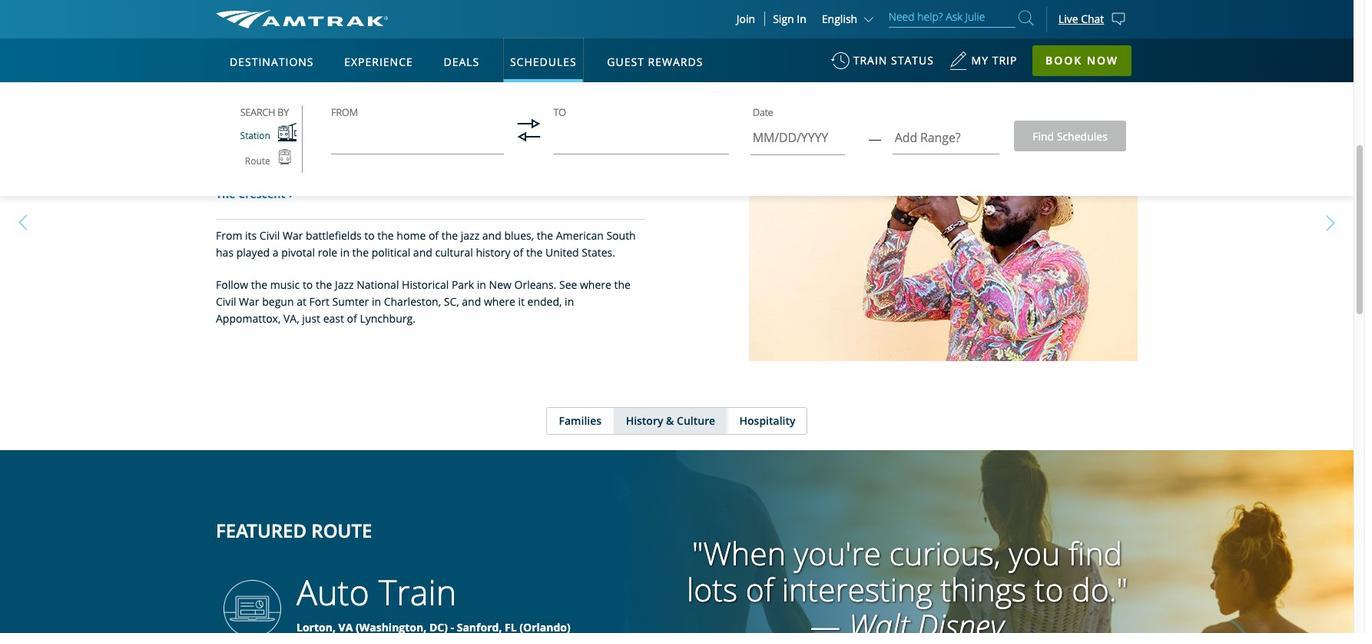 Task type: vqa. For each thing, say whether or not it's contained in the screenshot.
the bottommost Culture
yes



Task type: describe. For each thing, give the bounding box(es) containing it.
political
[[372, 245, 411, 260]]

jazz
[[461, 228, 480, 243]]

charleston,
[[384, 294, 441, 309]]

historical
[[402, 277, 449, 292]]

at
[[297, 294, 307, 309]]

0 horizontal spatial south
[[303, 94, 346, 115]]

add range?
[[895, 129, 961, 146]]

its
[[245, 228, 257, 243]]

history inside southern history & culture the crescent
[[369, 142, 479, 188]]

has
[[216, 245, 234, 260]]

train
[[379, 569, 457, 615]]

the
[[216, 187, 236, 201]]

& inside history & culture "button"
[[666, 413, 674, 428]]

home
[[397, 228, 426, 243]]

follow
[[216, 277, 248, 292]]

route
[[245, 154, 270, 167]]

station_icon image
[[278, 123, 297, 141]]

orleans.
[[515, 277, 557, 292]]

of down blues,
[[513, 245, 524, 260]]

featured
[[216, 518, 307, 543]]

you're
[[794, 532, 881, 575]]

history & culture button
[[614, 408, 727, 434]]

american
[[556, 228, 604, 243]]

hospitality
[[740, 413, 796, 428]]

begun
[[262, 294, 294, 309]]

new
[[489, 277, 512, 292]]

do."
[[1072, 568, 1128, 611]]

deals button
[[438, 41, 486, 84]]

route
[[312, 518, 372, 543]]

in down see
[[565, 294, 574, 309]]

my trip button
[[950, 46, 1018, 84]]

the up "united"
[[537, 228, 553, 243]]

train status
[[854, 53, 934, 68]]

guest rewards button
[[601, 41, 710, 84]]

the crescent link
[[216, 187, 285, 201]]

& inside southern history & culture the crescent
[[488, 142, 513, 188]]

join
[[737, 12, 756, 26]]

to inside from its civil war battlefields to the home of the jazz and blues, the american south has played a pivotal role in the political and cultural history of the united states.
[[364, 228, 375, 243]]

train
[[854, 53, 888, 68]]

sumter
[[332, 294, 369, 309]]

just
[[302, 311, 321, 326]]

sc,
[[444, 294, 459, 309]]

book now button
[[1033, 45, 1132, 76]]

civil inside follow the music to the jazz national historical park in new orleans. see where the civil war begun at fort sumter in charleston, sc, and where it ended, in appomattox, va, just east of lynchburg.
[[216, 294, 236, 309]]

sign in button
[[773, 12, 807, 26]]

by
[[277, 105, 289, 119]]

from its civil war battlefields to the home of the jazz and blues, the american south has played a pivotal role in the political and cultural history of the united states.
[[216, 228, 636, 260]]

war inside follow the music to the jazz national historical park in new orleans. see where the civil war begun at fort sumter in charleston, sc, and where it ended, in appomattox, va, just east of lynchburg.
[[239, 294, 259, 309]]

the left political
[[352, 245, 369, 260]]

a
[[273, 245, 279, 260]]

add
[[895, 129, 918, 146]]

add range? button
[[893, 103, 1000, 154]]

you
[[1009, 532, 1061, 575]]

book now
[[1046, 53, 1119, 68]]

my trip
[[972, 53, 1018, 68]]

trip
[[993, 53, 1018, 68]]

role
[[318, 245, 338, 260]]

guest
[[607, 55, 645, 69]]

english
[[822, 12, 858, 26]]

1 horizontal spatial where
[[580, 277, 612, 292]]

from for from its civil war battlefields to the home of the jazz and blues, the american south has played a pivotal role in the political and cultural history of the united states.
[[216, 228, 242, 243]]

book
[[1046, 53, 1083, 68]]

culture inside southern history & culture the crescent
[[522, 142, 636, 188]]

live
[[1059, 11, 1079, 26]]

east
[[323, 311, 344, 326]]

date
[[753, 105, 773, 119]]

it
[[518, 294, 525, 309]]

in
[[797, 12, 807, 26]]

sign
[[773, 12, 794, 26]]

interesting
[[782, 568, 933, 611]]

to inside "when you're curious, you find lots of interesting things to do."
[[1035, 568, 1064, 611]]

national
[[357, 277, 399, 292]]

of inside "when you're curious, you find lots of interesting things to do."
[[746, 568, 774, 611]]

the up fort
[[316, 277, 332, 292]]

the up cultural
[[442, 228, 458, 243]]

search icon image
[[1019, 8, 1034, 28]]

train status link
[[831, 46, 934, 84]]

jazz
[[335, 277, 354, 292]]

featured route
[[216, 518, 372, 543]]

fort
[[309, 294, 330, 309]]



Task type: locate. For each thing, give the bounding box(es) containing it.
south right the 'by'
[[303, 94, 346, 115]]

search
[[240, 105, 275, 119]]

1 vertical spatial culture
[[677, 413, 715, 428]]

0 vertical spatial and
[[483, 228, 502, 243]]

1 horizontal spatial south
[[607, 228, 636, 243]]

families
[[559, 413, 602, 428]]

park
[[452, 277, 474, 292]]

0 horizontal spatial to
[[303, 277, 313, 292]]

to
[[553, 105, 566, 119]]

2 horizontal spatial to
[[1035, 568, 1064, 611]]

culture inside "button"
[[677, 413, 715, 428]]

where down new
[[484, 294, 516, 309]]

2 vertical spatial and
[[462, 294, 481, 309]]

banner
[[0, 0, 1354, 355]]

va,
[[284, 311, 299, 326]]

"when you're curious, you find lots of interesting things to do."
[[687, 532, 1128, 611]]

route_icon image
[[278, 149, 292, 165]]

experience button
[[338, 41, 419, 84]]

of down sumter
[[347, 311, 357, 326]]

history
[[369, 142, 479, 188], [626, 413, 664, 428]]

0 horizontal spatial and
[[413, 245, 433, 260]]

find
[[1069, 532, 1123, 575]]

in right park
[[477, 277, 486, 292]]

explore
[[216, 94, 271, 115]]

war inside from its civil war battlefields to the home of the jazz and blues, the american south has played a pivotal role in the political and cultural history of the united states.
[[283, 228, 303, 243]]

rewards
[[648, 55, 703, 69]]

0 vertical spatial south
[[303, 94, 346, 115]]

chat
[[1081, 11, 1105, 26]]

1 vertical spatial from
[[216, 228, 242, 243]]

united
[[546, 245, 579, 260]]

to
[[364, 228, 375, 243], [303, 277, 313, 292], [1035, 568, 1064, 611]]

1 horizontal spatial war
[[283, 228, 303, 243]]

1 horizontal spatial from
[[331, 105, 358, 119]]

southern history & culture the crescent
[[216, 142, 636, 201]]

states.
[[582, 245, 616, 260]]

Type a date, or use enter to open, escape to close the calendar, page down for next month and page up for previous month field
[[751, 124, 846, 155]]

1 horizontal spatial and
[[462, 294, 481, 309]]

ended,
[[528, 294, 562, 309]]

the up begun
[[251, 277, 268, 292]]

amtrak image
[[216, 10, 388, 28]]

battlefields
[[306, 228, 362, 243]]

the down states.
[[614, 277, 631, 292]]

south inside from its civil war battlefields to the home of the jazz and blues, the american south has played a pivotal role in the political and cultural history of the united states.
[[607, 228, 636, 243]]

1 horizontal spatial &
[[666, 413, 674, 428]]

hospitality button
[[727, 408, 807, 434]]

see
[[559, 277, 577, 292]]

and up history
[[483, 228, 502, 243]]

south up states.
[[607, 228, 636, 243]]

1 vertical spatial where
[[484, 294, 516, 309]]

to inside follow the music to the jazz national historical park in new orleans. see where the civil war begun at fort sumter in charleston, sc, and where it ended, in appomattox, va, just east of lynchburg.
[[303, 277, 313, 292]]

to left do."
[[1035, 568, 1064, 611]]

0 vertical spatial &
[[488, 142, 513, 188]]

0 vertical spatial to
[[364, 228, 375, 243]]

history up home
[[369, 142, 479, 188]]

None field
[[331, 120, 504, 163], [553, 120, 729, 163], [331, 120, 504, 163], [553, 120, 729, 163]]

station
[[240, 129, 270, 142]]

from down experience "popup button"
[[331, 105, 358, 119]]

range?
[[921, 129, 961, 146]]

pivotal
[[281, 245, 315, 260]]

station button
[[233, 123, 297, 149]]

lots
[[687, 568, 738, 611]]

south
[[303, 94, 346, 115], [607, 228, 636, 243]]

lynchburg.
[[360, 311, 416, 326]]

1 vertical spatial to
[[303, 277, 313, 292]]

in
[[340, 245, 350, 260], [477, 277, 486, 292], [372, 294, 381, 309], [565, 294, 574, 309]]

live chat
[[1059, 11, 1105, 26]]

Please enter your search item search field
[[889, 8, 1016, 28]]

1 horizontal spatial civil
[[260, 228, 280, 243]]

from
[[331, 105, 358, 119], [216, 228, 242, 243]]

destinations button
[[224, 41, 320, 84]]

the down blues,
[[526, 245, 543, 260]]

and for park
[[462, 294, 481, 309]]

and down park
[[462, 294, 481, 309]]

deals
[[444, 55, 480, 69]]

1 vertical spatial &
[[666, 413, 674, 428]]

english button
[[822, 12, 878, 26]]

to up political
[[364, 228, 375, 243]]

0 horizontal spatial history
[[369, 142, 479, 188]]

2 vertical spatial to
[[1035, 568, 1064, 611]]

war up appomattox,
[[239, 294, 259, 309]]

appomattox,
[[216, 311, 281, 326]]

0 vertical spatial history
[[369, 142, 479, 188]]

and
[[483, 228, 502, 243], [413, 245, 433, 260], [462, 294, 481, 309]]

and inside follow the music to the jazz national historical park in new orleans. see where the civil war begun at fort sumter in charleston, sc, and where it ended, in appomattox, va, just east of lynchburg.
[[462, 294, 481, 309]]

of inside follow the music to the jazz national historical park in new orleans. see where the civil war begun at fort sumter in charleston, sc, and where it ended, in appomattox, va, just east of lynchburg.
[[347, 311, 357, 326]]

to up at
[[303, 277, 313, 292]]

join button
[[728, 12, 766, 26]]

the up station_icon
[[275, 94, 299, 115]]

the
[[275, 94, 299, 115], [378, 228, 394, 243], [442, 228, 458, 243], [537, 228, 553, 243], [352, 245, 369, 260], [526, 245, 543, 260], [251, 277, 268, 292], [316, 277, 332, 292], [614, 277, 631, 292]]

0 vertical spatial from
[[331, 105, 358, 119]]

search by
[[240, 105, 289, 119]]

civil down follow
[[216, 294, 236, 309]]

crescent
[[238, 187, 285, 201]]

from up has
[[216, 228, 242, 243]]

0 vertical spatial war
[[283, 228, 303, 243]]

1 vertical spatial south
[[607, 228, 636, 243]]

1 vertical spatial civil
[[216, 294, 236, 309]]

1 horizontal spatial history
[[626, 413, 664, 428]]

0 vertical spatial civil
[[260, 228, 280, 243]]

"when
[[692, 532, 786, 575]]

played
[[236, 245, 270, 260]]

history
[[476, 245, 511, 260]]

civil up a
[[260, 228, 280, 243]]

in inside from its civil war battlefields to the home of the jazz and blues, the american south has played a pivotal role in the political and cultural history of the united states.
[[340, 245, 350, 260]]

in down national
[[372, 294, 381, 309]]

live chat button
[[1047, 0, 1138, 38]]

2 horizontal spatial and
[[483, 228, 502, 243]]

of right home
[[429, 228, 439, 243]]

status
[[891, 53, 934, 68]]

the up political
[[378, 228, 394, 243]]

blues,
[[504, 228, 534, 243]]

experience
[[344, 55, 413, 69]]

1 horizontal spatial to
[[364, 228, 375, 243]]

0 vertical spatial culture
[[522, 142, 636, 188]]

route button
[[237, 149, 292, 173]]

where right see
[[580, 277, 612, 292]]

southern
[[216, 142, 360, 188]]

destinations
[[230, 55, 314, 69]]

1 vertical spatial war
[[239, 294, 259, 309]]

now
[[1087, 53, 1119, 68]]

regions map image
[[273, 128, 642, 343]]

explore the south
[[216, 94, 346, 115]]

from inside from its civil war battlefields to the home of the jazz and blues, the american south has played a pivotal role in the political and cultural history of the united states.
[[216, 228, 242, 243]]

schedules link
[[504, 38, 583, 83]]

culture down to
[[522, 142, 636, 188]]

in right role
[[340, 245, 350, 260]]

and for of
[[413, 245, 433, 260]]

0 horizontal spatial culture
[[522, 142, 636, 188]]

of
[[429, 228, 439, 243], [513, 245, 524, 260], [347, 311, 357, 326], [746, 568, 774, 611]]

curious,
[[890, 532, 1001, 575]]

auto train
[[297, 569, 457, 615]]

and down home
[[413, 245, 433, 260]]

history inside history & culture "button"
[[626, 413, 664, 428]]

banner containing live chat
[[0, 0, 1354, 355]]

history & culture
[[626, 413, 715, 428]]

from for from
[[331, 105, 358, 119]]

0 horizontal spatial from
[[216, 228, 242, 243]]

music
[[270, 277, 300, 292]]

0 horizontal spatial &
[[488, 142, 513, 188]]

1 horizontal spatial culture
[[677, 413, 715, 428]]

civil inside from its civil war battlefields to the home of the jazz and blues, the american south has played a pivotal role in the political and cultural history of the united states.
[[260, 228, 280, 243]]

&
[[488, 142, 513, 188], [666, 413, 674, 428]]

families button
[[547, 408, 613, 434]]

war up pivotal
[[283, 228, 303, 243]]

of right 'lots'
[[746, 568, 774, 611]]

sign in
[[773, 12, 807, 26]]

1 vertical spatial and
[[413, 245, 433, 260]]

culture left hospitality button
[[677, 413, 715, 428]]

1 vertical spatial history
[[626, 413, 664, 428]]

culture
[[522, 142, 636, 188], [677, 413, 715, 428]]

my
[[972, 53, 989, 68]]

follow the music to the jazz national historical park in new orleans. see where the civil war begun at fort sumter in charleston, sc, and where it ended, in appomattox, va, just east of lynchburg.
[[216, 277, 631, 326]]

cultural
[[435, 245, 473, 260]]

history right families
[[626, 413, 664, 428]]

0 horizontal spatial war
[[239, 294, 259, 309]]

guest rewards
[[607, 55, 703, 69]]

application
[[273, 128, 642, 343]]

0 horizontal spatial civil
[[216, 294, 236, 309]]

0 horizontal spatial where
[[484, 294, 516, 309]]

0 vertical spatial where
[[580, 277, 612, 292]]

war
[[283, 228, 303, 243], [239, 294, 259, 309]]



